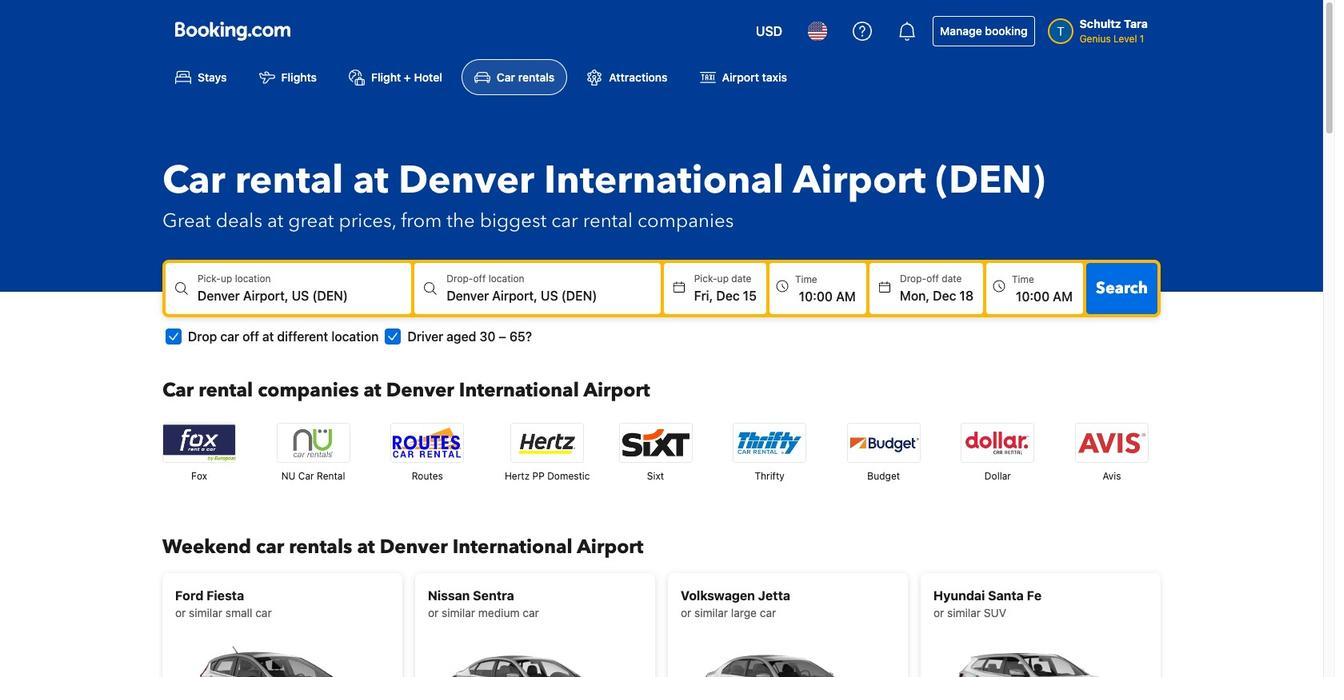 Task type: vqa. For each thing, say whether or not it's contained in the screenshot.
8h in New York to Milan Shortest flight time: 8h 34m
no



Task type: locate. For each thing, give the bounding box(es) containing it.
pick- up fri,
[[694, 273, 717, 285]]

or inside the nissan sentra or similar medium car
[[428, 607, 439, 620]]

fri,
[[694, 289, 713, 303]]

location up the pick-up location field
[[235, 273, 271, 285]]

18
[[960, 289, 974, 303]]

off
[[473, 273, 486, 285], [927, 273, 939, 285], [242, 330, 259, 344]]

search button
[[1087, 263, 1158, 315]]

car up great
[[162, 155, 225, 207]]

Pick-up location field
[[198, 287, 412, 306]]

thrifty
[[755, 471, 785, 483]]

airport
[[722, 71, 759, 84], [793, 155, 926, 207], [584, 378, 650, 404], [577, 535, 644, 561]]

companies up nu car rental logo
[[258, 378, 359, 404]]

0 vertical spatial denver
[[398, 155, 535, 207]]

drop- inside drop-off date mon, dec 18
[[900, 273, 927, 285]]

fox
[[191, 471, 207, 483]]

1 horizontal spatial up
[[717, 273, 729, 285]]

date inside pick-up date fri, dec 15
[[732, 273, 752, 285]]

international
[[544, 155, 784, 207], [459, 378, 579, 404], [453, 535, 573, 561]]

the
[[447, 208, 475, 235]]

0 horizontal spatial off
[[242, 330, 259, 344]]

rental for denver
[[235, 155, 344, 207]]

flight
[[371, 71, 401, 84]]

pick-
[[198, 273, 221, 285], [694, 273, 717, 285]]

1 horizontal spatial pick-
[[694, 273, 717, 285]]

2 horizontal spatial location
[[489, 273, 524, 285]]

4 or from the left
[[934, 607, 944, 620]]

3 similar from the left
[[695, 607, 728, 620]]

1 horizontal spatial companies
[[638, 208, 734, 235]]

up inside pick-up date fri, dec 15
[[717, 273, 729, 285]]

2 vertical spatial rental
[[199, 378, 253, 404]]

2 drop- from the left
[[900, 273, 927, 285]]

2 or from the left
[[428, 607, 439, 620]]

similar down 'hyundai'
[[947, 607, 981, 620]]

2 horizontal spatial off
[[927, 273, 939, 285]]

off for drop-off date mon, dec 18
[[927, 273, 939, 285]]

medium
[[478, 607, 520, 620]]

taxis
[[762, 71, 787, 84]]

4 similar from the left
[[947, 607, 981, 620]]

level
[[1114, 33, 1137, 45]]

2 similar from the left
[[442, 607, 475, 620]]

0 vertical spatial companies
[[638, 208, 734, 235]]

pick- up drop
[[198, 273, 221, 285]]

fe
[[1027, 589, 1042, 603]]

date inside drop-off date mon, dec 18
[[942, 273, 962, 285]]

up for pick-up date fri, dec 15
[[717, 273, 729, 285]]

car right 'small'
[[255, 607, 272, 620]]

companies up fri,
[[638, 208, 734, 235]]

1 drop- from the left
[[447, 273, 473, 285]]

off right drop
[[242, 330, 259, 344]]

dollar logo image
[[962, 424, 1034, 463]]

attractions
[[609, 71, 668, 84]]

car down jetta
[[760, 607, 776, 620]]

off up 30
[[473, 273, 486, 285]]

0 vertical spatial rentals
[[518, 71, 555, 84]]

airport taxis
[[722, 71, 787, 84]]

or down the nissan
[[428, 607, 439, 620]]

1 horizontal spatial drop-
[[900, 273, 927, 285]]

off inside drop-off date mon, dec 18
[[927, 273, 939, 285]]

car inside car rental at denver international airport (den) great deals at great prices, from the biggest car rental companies
[[162, 155, 225, 207]]

similar for volkswagen
[[695, 607, 728, 620]]

0 horizontal spatial location
[[235, 273, 271, 285]]

car right 'nu'
[[298, 471, 314, 483]]

similar down ford
[[189, 607, 222, 620]]

similar for nissan
[[442, 607, 475, 620]]

1 vertical spatial denver
[[386, 378, 454, 404]]

dec
[[716, 289, 740, 303], [933, 289, 956, 303]]

0 horizontal spatial up
[[221, 273, 232, 285]]

rental
[[235, 155, 344, 207], [583, 208, 633, 235], [199, 378, 253, 404]]

1 horizontal spatial date
[[942, 273, 962, 285]]

denver inside car rental at denver international airport (den) great deals at great prices, from the biggest car rental companies
[[398, 155, 535, 207]]

similar inside ford fiesta or similar small car
[[189, 607, 222, 620]]

at for rentals
[[357, 535, 375, 561]]

great
[[288, 208, 334, 235]]

2 up from the left
[[717, 273, 729, 285]]

or inside volkswagen jetta or similar large car
[[681, 607, 692, 620]]

at
[[353, 155, 389, 207], [267, 208, 283, 235], [262, 330, 274, 344], [364, 378, 381, 404], [357, 535, 375, 561]]

or
[[175, 607, 186, 620], [428, 607, 439, 620], [681, 607, 692, 620], [934, 607, 944, 620]]

search
[[1096, 278, 1148, 299]]

car right weekend
[[256, 535, 284, 561]]

drop car off at different location
[[188, 330, 379, 344]]

driver
[[408, 330, 443, 344]]

dec inside drop-off date mon, dec 18
[[933, 289, 956, 303]]

hertz pp domestic logo image
[[511, 424, 583, 463]]

car
[[497, 71, 515, 84], [162, 155, 225, 207], [162, 378, 194, 404], [298, 471, 314, 483]]

1 vertical spatial rentals
[[289, 535, 352, 561]]

3 or from the left
[[681, 607, 692, 620]]

2 dec from the left
[[933, 289, 956, 303]]

aged
[[447, 330, 476, 344]]

1 date from the left
[[732, 273, 752, 285]]

car right biggest
[[551, 208, 578, 235]]

suv
[[984, 607, 1007, 620]]

or down 'hyundai'
[[934, 607, 944, 620]]

2 vertical spatial international
[[453, 535, 573, 561]]

sixt
[[647, 471, 664, 483]]

1 up from the left
[[221, 273, 232, 285]]

1 or from the left
[[175, 607, 186, 620]]

domestic
[[547, 471, 590, 483]]

dec inside pick-up date fri, dec 15
[[716, 289, 740, 303]]

similar
[[189, 607, 222, 620], [442, 607, 475, 620], [695, 607, 728, 620], [947, 607, 981, 620]]

2 date from the left
[[942, 273, 962, 285]]

flights
[[281, 71, 317, 84]]

1 dec from the left
[[716, 289, 740, 303]]

date up 15
[[732, 273, 752, 285]]

0 horizontal spatial drop-
[[447, 273, 473, 285]]

car right medium
[[523, 607, 539, 620]]

car up "fox logo"
[[162, 378, 194, 404]]

pick- inside pick-up date fri, dec 15
[[694, 273, 717, 285]]

or down volkswagen
[[681, 607, 692, 620]]

booking.com online hotel reservations image
[[175, 22, 290, 41]]

drop-off location
[[447, 273, 524, 285]]

2 vertical spatial denver
[[380, 535, 448, 561]]

date
[[732, 273, 752, 285], [942, 273, 962, 285]]

0 horizontal spatial companies
[[258, 378, 359, 404]]

from
[[401, 208, 442, 235]]

location up drop-off location field
[[489, 273, 524, 285]]

1 similar from the left
[[189, 607, 222, 620]]

nissan
[[428, 589, 470, 603]]

dec left 15
[[716, 289, 740, 303]]

similar inside the nissan sentra or similar medium car
[[442, 607, 475, 620]]

usd button
[[746, 12, 792, 50]]

car rentals link
[[462, 59, 567, 95]]

or inside ford fiesta or similar small car
[[175, 607, 186, 620]]

nu car rental logo image
[[277, 424, 349, 463]]

0 vertical spatial international
[[544, 155, 784, 207]]

off for drop-off location
[[473, 273, 486, 285]]

1 horizontal spatial off
[[473, 273, 486, 285]]

1 pick- from the left
[[198, 273, 221, 285]]

0 horizontal spatial pick-
[[198, 273, 221, 285]]

1 horizontal spatial dec
[[933, 289, 956, 303]]

rentals
[[518, 71, 555, 84], [289, 535, 352, 561]]

pick- for pick-up date fri, dec 15
[[694, 273, 717, 285]]

booking
[[985, 24, 1028, 38]]

jetta
[[758, 589, 790, 603]]

companies
[[638, 208, 734, 235], [258, 378, 359, 404]]

flight + hotel
[[371, 71, 442, 84]]

or for volkswagen jetta
[[681, 607, 692, 620]]

schultz
[[1080, 17, 1122, 30]]

ford
[[175, 589, 204, 603]]

denver for rentals
[[380, 535, 448, 561]]

denver up the
[[398, 155, 535, 207]]

or for nissan sentra
[[428, 607, 439, 620]]

1 horizontal spatial location
[[331, 330, 379, 344]]

similar down volkswagen
[[695, 607, 728, 620]]

manage
[[940, 24, 982, 38]]

denver up routes logo at the left of page
[[386, 378, 454, 404]]

hertz
[[505, 471, 530, 483]]

hyundai
[[934, 589, 985, 603]]

date up 18
[[942, 273, 962, 285]]

0 horizontal spatial date
[[732, 273, 752, 285]]

similar inside volkswagen jetta or similar large car
[[695, 607, 728, 620]]

pp
[[532, 471, 545, 483]]

2 pick- from the left
[[694, 273, 717, 285]]

location right different
[[331, 330, 379, 344]]

dollar
[[985, 471, 1011, 483]]

rental for at
[[199, 378, 253, 404]]

1 vertical spatial international
[[459, 378, 579, 404]]

stays link
[[162, 59, 240, 95]]

routes logo image
[[391, 424, 463, 463]]

similar down the nissan
[[442, 607, 475, 620]]

or down ford
[[175, 607, 186, 620]]

15
[[743, 289, 757, 303]]

0 horizontal spatial dec
[[716, 289, 740, 303]]

car right 'hotel'
[[497, 71, 515, 84]]

0 vertical spatial rental
[[235, 155, 344, 207]]

mon,
[[900, 289, 930, 303]]

schultz tara genius level 1
[[1080, 17, 1148, 45]]

off up mon,
[[927, 273, 939, 285]]

denver
[[398, 155, 535, 207], [386, 378, 454, 404], [380, 535, 448, 561]]

hotel
[[414, 71, 442, 84]]

drop-
[[447, 273, 473, 285], [900, 273, 927, 285]]

dec left 18
[[933, 289, 956, 303]]

drop- for drop-off date mon, dec 18
[[900, 273, 927, 285]]

location
[[235, 273, 271, 285], [489, 273, 524, 285], [331, 330, 379, 344]]

car
[[551, 208, 578, 235], [220, 330, 239, 344], [256, 535, 284, 561], [255, 607, 272, 620], [523, 607, 539, 620], [760, 607, 776, 620]]

airport inside car rental at denver international airport (den) great deals at great prices, from the biggest car rental companies
[[793, 155, 926, 207]]

denver for companies
[[386, 378, 454, 404]]

nu
[[281, 471, 296, 483]]

up
[[221, 273, 232, 285], [717, 273, 729, 285]]

hertz pp domestic
[[505, 471, 590, 483]]

–
[[499, 330, 506, 344]]

usd
[[756, 24, 783, 38]]

drop- down the
[[447, 273, 473, 285]]

location for drop-off location
[[489, 273, 524, 285]]

car rental at denver international airport (den) great deals at great prices, from the biggest car rental companies
[[162, 155, 1045, 235]]

drop- up mon,
[[900, 273, 927, 285]]

denver up the nissan
[[380, 535, 448, 561]]



Task type: describe. For each thing, give the bounding box(es) containing it.
ford fiesta or similar small car
[[175, 589, 272, 620]]

car rental companies at denver international airport
[[162, 378, 650, 404]]

different
[[277, 330, 328, 344]]

weekend car rentals at denver international airport
[[162, 535, 644, 561]]

car inside car rental at denver international airport (den) great deals at great prices, from the biggest car rental companies
[[551, 208, 578, 235]]

at for companies
[[364, 378, 381, 404]]

volkswagen jetta image
[[692, 631, 884, 678]]

airport taxis link
[[687, 59, 800, 95]]

date for 15
[[732, 273, 752, 285]]

1 vertical spatial companies
[[258, 378, 359, 404]]

international for car rental companies at denver international airport
[[459, 378, 579, 404]]

avis logo image
[[1076, 424, 1148, 463]]

budget
[[868, 471, 900, 483]]

sixt logo image
[[620, 424, 692, 463]]

fox logo image
[[163, 424, 235, 463]]

car rentals
[[497, 71, 555, 84]]

dec for 15
[[716, 289, 740, 303]]

rental
[[317, 471, 345, 483]]

30
[[480, 330, 496, 344]]

hyundai santa fe image
[[945, 631, 1137, 678]]

great
[[162, 208, 211, 235]]

Drop-off location field
[[447, 287, 661, 306]]

0 horizontal spatial rentals
[[289, 535, 352, 561]]

pick- for pick-up location
[[198, 273, 221, 285]]

driver aged 30 – 65?
[[408, 330, 532, 344]]

nu car rental
[[281, 471, 345, 483]]

pick-up date fri, dec 15
[[694, 273, 757, 303]]

prices,
[[339, 208, 396, 235]]

flight + hotel link
[[336, 59, 455, 95]]

drop
[[188, 330, 217, 344]]

budget logo image
[[848, 424, 920, 463]]

1 vertical spatial rental
[[583, 208, 633, 235]]

car inside ford fiesta or similar small car
[[255, 607, 272, 620]]

car right drop
[[220, 330, 239, 344]]

volkswagen jetta or similar large car
[[681, 589, 790, 620]]

car inside volkswagen jetta or similar large car
[[760, 607, 776, 620]]

1 horizontal spatial rentals
[[518, 71, 555, 84]]

stays
[[198, 71, 227, 84]]

car for car rental companies at denver international airport
[[162, 378, 194, 404]]

or inside hyundai santa fe or similar suv
[[934, 607, 944, 620]]

santa
[[988, 589, 1024, 603]]

at for off
[[262, 330, 274, 344]]

(den)
[[936, 155, 1045, 207]]

pick-up location
[[198, 273, 271, 285]]

large
[[731, 607, 757, 620]]

flights link
[[246, 59, 330, 95]]

or for ford fiesta
[[175, 607, 186, 620]]

nissan sentra image
[[439, 631, 631, 678]]

sentra
[[473, 589, 514, 603]]

international inside car rental at denver international airport (den) great deals at great prices, from the biggest car rental companies
[[544, 155, 784, 207]]

nissan sentra or similar medium car
[[428, 589, 539, 620]]

ford fiesta image
[[186, 631, 378, 678]]

1
[[1140, 33, 1144, 45]]

manage booking link
[[933, 16, 1035, 46]]

location for pick-up location
[[235, 273, 271, 285]]

manage booking
[[940, 24, 1028, 38]]

similar for ford
[[189, 607, 222, 620]]

car for car rental at denver international airport (den) great deals at great prices, from the biggest car rental companies
[[162, 155, 225, 207]]

drop-off date mon, dec 18
[[900, 273, 974, 303]]

similar inside hyundai santa fe or similar suv
[[947, 607, 981, 620]]

avis
[[1103, 471, 1121, 483]]

attractions link
[[574, 59, 681, 95]]

companies inside car rental at denver international airport (den) great deals at great prices, from the biggest car rental companies
[[638, 208, 734, 235]]

up for pick-up location
[[221, 273, 232, 285]]

date for 18
[[942, 273, 962, 285]]

routes
[[412, 471, 443, 483]]

tara
[[1124, 17, 1148, 30]]

car for car rentals
[[497, 71, 515, 84]]

fiesta
[[207, 589, 244, 603]]

genius
[[1080, 33, 1111, 45]]

65?
[[509, 330, 532, 344]]

weekend
[[162, 535, 251, 561]]

hyundai santa fe or similar suv
[[934, 589, 1042, 620]]

volkswagen
[[681, 589, 755, 603]]

deals
[[216, 208, 262, 235]]

car inside the nissan sentra or similar medium car
[[523, 607, 539, 620]]

+
[[404, 71, 411, 84]]

thrifty logo image
[[734, 424, 806, 463]]

dec for 18
[[933, 289, 956, 303]]

small
[[225, 607, 252, 620]]

biggest
[[480, 208, 547, 235]]

international for weekend car rentals at denver international airport
[[453, 535, 573, 561]]

drop- for drop-off location
[[447, 273, 473, 285]]



